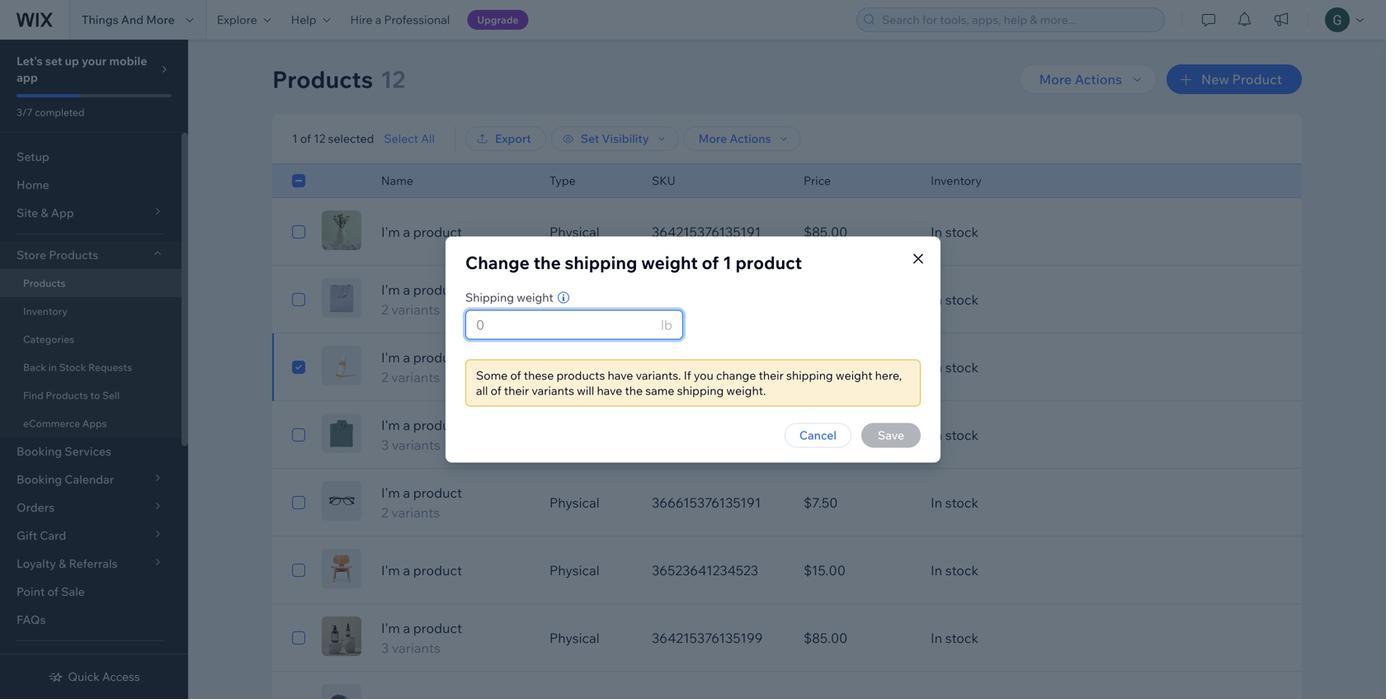 Task type: vqa. For each thing, say whether or not it's contained in the screenshot.
the "Nov"
no



Task type: locate. For each thing, give the bounding box(es) containing it.
more left actions
[[699, 131, 727, 146]]

0 vertical spatial i'm a product 2 variants
[[381, 281, 462, 318]]

1 vertical spatial i'm a product 2 variants
[[381, 349, 462, 385]]

1 horizontal spatial 12
[[381, 65, 405, 94]]

2 horizontal spatial weight
[[836, 368, 873, 383]]

2 for 364215375135191
[[381, 301, 389, 318]]

3 physical from the top
[[550, 359, 600, 376]]

stock for 364115376135191
[[946, 359, 979, 376]]

7 in stock from the top
[[931, 630, 979, 646]]

None checkbox
[[292, 171, 305, 191], [292, 222, 305, 242], [292, 290, 305, 310], [292, 357, 305, 377], [292, 560, 305, 580], [292, 628, 305, 648], [292, 171, 305, 191], [292, 222, 305, 242], [292, 290, 305, 310], [292, 357, 305, 377], [292, 560, 305, 580], [292, 628, 305, 648]]

have left variants. in the bottom of the page
[[608, 368, 633, 383]]

1 i'm a product 2 variants from the top
[[381, 281, 462, 318]]

2 $85.00 from the top
[[804, 630, 848, 646]]

i'm for 4th in stock link from the bottom of the page
[[381, 417, 400, 433]]

weight up shipping weight text field
[[517, 290, 554, 305]]

0 vertical spatial shipping
[[565, 252, 638, 274]]

booking services link
[[0, 437, 182, 466]]

$85.00 for 364215376135199
[[804, 630, 848, 646]]

3 in stock from the top
[[931, 359, 979, 376]]

weight down the 364215376135191
[[641, 252, 698, 274]]

6 in from the top
[[931, 562, 943, 579]]

of for these
[[511, 368, 521, 383]]

1 $85.00 link from the top
[[794, 212, 921, 252]]

7 i'm from the top
[[381, 620, 400, 636]]

0 horizontal spatial 1
[[292, 131, 298, 146]]

2
[[381, 301, 389, 318], [381, 369, 389, 385], [381, 504, 389, 521]]

of inside 'link'
[[47, 584, 59, 599]]

3 in from the top
[[931, 359, 943, 376]]

1 i'm a product link from the top
[[371, 222, 540, 242]]

1 vertical spatial 12
[[314, 131, 326, 146]]

5 physical link from the top
[[540, 551, 642, 590]]

$10.00
[[804, 359, 847, 376]]

2 vertical spatial weight
[[836, 368, 873, 383]]

5 in stock link from the top
[[921, 483, 1233, 522]]

i'm
[[381, 224, 400, 240], [381, 281, 400, 298], [381, 349, 400, 366], [381, 417, 400, 433], [381, 485, 400, 501], [381, 562, 400, 579], [381, 620, 400, 636]]

7 in stock link from the top
[[921, 618, 1233, 658]]

2 i'm a product link from the top
[[371, 560, 540, 580]]

1 vertical spatial 2
[[381, 369, 389, 385]]

home link
[[0, 171, 182, 199]]

1 vertical spatial 3
[[381, 640, 389, 656]]

2 physical from the top
[[550, 291, 600, 308]]

5 in from the top
[[931, 494, 943, 511]]

products up products link
[[49, 248, 98, 262]]

stock for 364215376135199
[[946, 630, 979, 646]]

364215376135191 link
[[642, 212, 794, 252]]

a inside hire a professional link
[[375, 12, 382, 27]]

of
[[300, 131, 311, 146], [702, 252, 719, 274], [511, 368, 521, 383], [491, 383, 502, 398], [47, 584, 59, 599]]

1 i'm from the top
[[381, 224, 400, 240]]

4 in stock from the top
[[931, 427, 979, 443]]

explore
[[217, 12, 257, 27]]

366615376135191 link
[[642, 483, 794, 522]]

7 in from the top
[[931, 630, 943, 646]]

0 vertical spatial their
[[759, 368, 784, 383]]

3/7 completed
[[17, 106, 84, 118]]

variants for 364115376135191
[[391, 369, 440, 385]]

1 vertical spatial i'm a product link
[[371, 560, 540, 580]]

2 physical link from the top
[[540, 280, 642, 319]]

5 in stock from the top
[[931, 494, 979, 511]]

0 vertical spatial $85.00 link
[[794, 212, 921, 252]]

4 i'm from the top
[[381, 417, 400, 433]]

shipping down you
[[677, 383, 724, 398]]

weight
[[641, 252, 698, 274], [517, 290, 554, 305], [836, 368, 873, 383]]

3 i'm a product 2 variants from the top
[[381, 485, 462, 521]]

3 for $85.00
[[381, 640, 389, 656]]

0 horizontal spatial weight
[[517, 290, 554, 305]]

$15.00
[[804, 562, 846, 579]]

0 horizontal spatial shipping
[[565, 252, 638, 274]]

weight left here,
[[836, 368, 873, 383]]

select all button
[[384, 131, 435, 146]]

in for 366615376135191
[[931, 494, 943, 511]]

364115376135191 link
[[642, 347, 794, 387]]

1 vertical spatial shipping
[[787, 368, 833, 383]]

1 vertical spatial have
[[597, 383, 623, 398]]

variants for 366615376135191
[[391, 504, 440, 521]]

in stock for 36523641234523
[[931, 562, 979, 579]]

2 $85.00 link from the top
[[794, 618, 921, 658]]

1 horizontal spatial weight
[[641, 252, 698, 274]]

find products to sell
[[23, 389, 120, 402]]

change
[[716, 368, 756, 383]]

same
[[646, 383, 675, 398]]

physical link
[[540, 212, 642, 252], [540, 280, 642, 319], [540, 347, 642, 387], [540, 483, 642, 522], [540, 551, 642, 590], [540, 618, 642, 658]]

in stock for 364215376135199
[[931, 630, 979, 646]]

of left selected at the left top
[[300, 131, 311, 146]]

set visibility
[[581, 131, 649, 146]]

i'm a product 3 variants for $25.00
[[381, 417, 462, 453]]

physical
[[550, 224, 600, 240], [550, 291, 600, 308], [550, 359, 600, 376], [550, 494, 600, 511], [550, 562, 600, 579], [550, 630, 600, 646]]

2 vertical spatial 2
[[381, 504, 389, 521]]

5 i'm from the top
[[381, 485, 400, 501]]

more actions button
[[684, 126, 801, 151]]

have
[[608, 368, 633, 383], [597, 383, 623, 398]]

of left sale
[[47, 584, 59, 599]]

name
[[381, 173, 413, 188]]

your
[[82, 54, 107, 68]]

back
[[23, 361, 46, 374]]

1 of 12 selected
[[292, 131, 374, 146]]

364215375135191
[[652, 291, 762, 308]]

hire
[[350, 12, 373, 27]]

1 physical link from the top
[[540, 212, 642, 252]]

0 vertical spatial more
[[146, 12, 175, 27]]

their down these
[[504, 383, 529, 398]]

shipping
[[466, 290, 514, 305]]

the inside some of these products have variants. if you change their shipping weight here, all of their variants will have the same shipping weight.
[[625, 383, 643, 398]]

sale
[[61, 584, 85, 599]]

364215376135191
[[652, 224, 761, 240]]

364215375135191 link
[[642, 280, 794, 319]]

1 in from the top
[[931, 224, 943, 240]]

0 vertical spatial $85.00
[[804, 224, 848, 240]]

access
[[102, 669, 140, 684]]

0 horizontal spatial inventory
[[23, 305, 68, 317]]

quick access
[[68, 669, 140, 684]]

3 for $25.00
[[381, 437, 389, 453]]

of left these
[[511, 368, 521, 383]]

inventory
[[931, 173, 982, 188], [23, 305, 68, 317]]

products link
[[0, 269, 182, 297]]

actions
[[730, 131, 771, 146]]

0 vertical spatial 3
[[381, 437, 389, 453]]

1
[[292, 131, 298, 146], [723, 252, 732, 274]]

2 i'm a product 2 variants from the top
[[381, 349, 462, 385]]

2 horizontal spatial shipping
[[787, 368, 833, 383]]

stock
[[946, 224, 979, 240], [946, 291, 979, 308], [946, 359, 979, 376], [946, 427, 979, 443], [946, 494, 979, 511], [946, 562, 979, 579], [946, 630, 979, 646]]

7 stock from the top
[[946, 630, 979, 646]]

shipping up shipping weight text field
[[565, 252, 638, 274]]

some
[[476, 368, 508, 383]]

products
[[272, 65, 373, 94], [49, 248, 98, 262], [23, 277, 66, 289], [46, 389, 88, 402]]

stock for 364215376135191
[[946, 224, 979, 240]]

12 left selected at the left top
[[314, 131, 326, 146]]

3 in stock link from the top
[[921, 347, 1233, 387]]

1 left selected at the left top
[[292, 131, 298, 146]]

in stock link
[[921, 212, 1233, 252], [921, 280, 1233, 319], [921, 347, 1233, 387], [921, 415, 1233, 455], [921, 483, 1233, 522], [921, 551, 1233, 590], [921, 618, 1233, 658]]

more
[[146, 12, 175, 27], [699, 131, 727, 146]]

1 i'm a product from the top
[[381, 224, 462, 240]]

1 horizontal spatial 1
[[723, 252, 732, 274]]

1 physical from the top
[[550, 224, 600, 240]]

these
[[524, 368, 554, 383]]

help
[[291, 12, 317, 27]]

1 horizontal spatial their
[[759, 368, 784, 383]]

products 12
[[272, 65, 405, 94]]

1 horizontal spatial the
[[625, 383, 643, 398]]

you
[[694, 368, 714, 383]]

None checkbox
[[292, 425, 305, 445], [292, 493, 305, 513], [292, 425, 305, 445], [292, 493, 305, 513]]

2 2 from the top
[[381, 369, 389, 385]]

1 vertical spatial more
[[699, 131, 727, 146]]

1 vertical spatial inventory
[[23, 305, 68, 317]]

2 vertical spatial shipping
[[677, 383, 724, 398]]

find
[[23, 389, 44, 402]]

in stock for 364215375135191
[[931, 291, 979, 308]]

store products
[[17, 248, 98, 262]]

4 stock from the top
[[946, 427, 979, 443]]

3 2 from the top
[[381, 504, 389, 521]]

6 stock from the top
[[946, 562, 979, 579]]

booking services
[[17, 444, 111, 459]]

0 vertical spatial 1
[[292, 131, 298, 146]]

products
[[557, 368, 605, 383]]

physical link for 364215376135191
[[540, 212, 642, 252]]

36523641234523 link
[[642, 551, 794, 590]]

$85.00 link
[[794, 212, 921, 252], [794, 618, 921, 658]]

i'm a product link for 36523641234523
[[371, 560, 540, 580]]

point
[[17, 584, 45, 599]]

0 vertical spatial i'm a product link
[[371, 222, 540, 242]]

$85.00 down price
[[804, 224, 848, 240]]

home
[[17, 177, 49, 192]]

364115376135191
[[652, 359, 760, 376]]

export
[[495, 131, 531, 146]]

$85.00 for 364215376135191
[[804, 224, 848, 240]]

$85.00 link down price
[[794, 212, 921, 252]]

the left same
[[625, 383, 643, 398]]

2 i'm a product 3 variants from the top
[[381, 620, 462, 656]]

1 2 from the top
[[381, 301, 389, 318]]

3 i'm from the top
[[381, 349, 400, 366]]

2 in stock from the top
[[931, 291, 979, 308]]

their
[[759, 368, 784, 383], [504, 383, 529, 398]]

in stock for 364215376135191
[[931, 224, 979, 240]]

0 horizontal spatial the
[[534, 252, 561, 274]]

2 i'm a product from the top
[[381, 562, 462, 579]]

setup link
[[0, 143, 182, 171]]

more actions
[[699, 131, 771, 146]]

$85.00 down $15.00 on the right
[[804, 630, 848, 646]]

professional
[[384, 12, 450, 27]]

1 in stock from the top
[[931, 224, 979, 240]]

2 stock from the top
[[946, 291, 979, 308]]

1 down the 364215376135191
[[723, 252, 732, 274]]

2 3 from the top
[[381, 640, 389, 656]]

inventory inside sidebar element
[[23, 305, 68, 317]]

2 i'm from the top
[[381, 281, 400, 298]]

5 physical from the top
[[550, 562, 600, 579]]

3 stock from the top
[[946, 359, 979, 376]]

more right and
[[146, 12, 175, 27]]

lb
[[661, 317, 673, 333]]

1 horizontal spatial inventory
[[931, 173, 982, 188]]

shipping up cancel
[[787, 368, 833, 383]]

6 in stock link from the top
[[921, 551, 1233, 590]]

product
[[413, 224, 462, 240], [736, 252, 802, 274], [413, 281, 462, 298], [413, 349, 462, 366], [413, 417, 462, 433], [413, 485, 462, 501], [413, 562, 462, 579], [413, 620, 462, 636]]

2 for 366615376135191
[[381, 504, 389, 521]]

in for 364215375135191
[[931, 291, 943, 308]]

app
[[17, 70, 38, 85]]

0 vertical spatial i'm a product 3 variants
[[381, 417, 462, 453]]

6 i'm from the top
[[381, 562, 400, 579]]

3 physical link from the top
[[540, 347, 642, 387]]

12 up select
[[381, 65, 405, 94]]

1 vertical spatial the
[[625, 383, 643, 398]]

the right change
[[534, 252, 561, 274]]

$85.00 link down "$15.00" 'link'
[[794, 618, 921, 658]]

4 physical link from the top
[[540, 483, 642, 522]]

0 vertical spatial 2
[[381, 301, 389, 318]]

stock for 366615376135191
[[946, 494, 979, 511]]

1 vertical spatial $85.00
[[804, 630, 848, 646]]

i'm a product 2 variants for 364215375135191
[[381, 281, 462, 318]]

6 physical from the top
[[550, 630, 600, 646]]

5 stock from the top
[[946, 494, 979, 511]]

physical link for 364215376135199
[[540, 618, 642, 658]]

change the shipping weight of 1 product
[[466, 252, 802, 274]]

their up weight.
[[759, 368, 784, 383]]

1 vertical spatial i'm a product 3 variants
[[381, 620, 462, 656]]

$85.00
[[804, 224, 848, 240], [804, 630, 848, 646]]

things and more
[[82, 12, 175, 27]]

ecommerce
[[23, 417, 80, 430]]

1 i'm a product 3 variants from the top
[[381, 417, 462, 453]]

6 physical link from the top
[[540, 618, 642, 658]]

completed
[[35, 106, 84, 118]]

in stock link for 364115376135191
[[921, 347, 1233, 387]]

2 vertical spatial i'm a product 2 variants
[[381, 485, 462, 521]]

of for sale
[[47, 584, 59, 599]]

0 vertical spatial i'm a product
[[381, 224, 462, 240]]

have right will
[[597, 383, 623, 398]]

i'm a product 2 variants
[[381, 281, 462, 318], [381, 349, 462, 385], [381, 485, 462, 521]]

of down the 364215376135191
[[702, 252, 719, 274]]

1 3 from the top
[[381, 437, 389, 453]]

6 in stock from the top
[[931, 562, 979, 579]]

1 horizontal spatial more
[[699, 131, 727, 146]]

1 in stock link from the top
[[921, 212, 1233, 252]]

2 in from the top
[[931, 291, 943, 308]]

i'm for 364215375135191's in stock link
[[381, 281, 400, 298]]

and
[[121, 12, 144, 27]]

3/7
[[17, 106, 33, 118]]

1 $85.00 from the top
[[804, 224, 848, 240]]

in for 36523641234523
[[931, 562, 943, 579]]

all
[[421, 131, 435, 146]]

1 vertical spatial $85.00 link
[[794, 618, 921, 658]]

physical link for 364215375135191
[[540, 280, 642, 319]]

4 physical from the top
[[550, 494, 600, 511]]

the
[[534, 252, 561, 274], [625, 383, 643, 398]]

1 stock from the top
[[946, 224, 979, 240]]

i'm a product for 364215376135191
[[381, 224, 462, 240]]

1 vertical spatial i'm a product
[[381, 562, 462, 579]]

0 horizontal spatial their
[[504, 383, 529, 398]]

1 vertical spatial weight
[[517, 290, 554, 305]]

2 in stock link from the top
[[921, 280, 1233, 319]]



Task type: describe. For each thing, give the bounding box(es) containing it.
let's set up your mobile app
[[17, 54, 147, 85]]

products up 1 of 12 selected
[[272, 65, 373, 94]]

i'm for in stock link for 364115376135191
[[381, 349, 400, 366]]

in
[[48, 361, 57, 374]]

faqs
[[17, 612, 46, 627]]

physical for 364215376135191
[[550, 224, 600, 240]]

shipping weight
[[466, 290, 554, 305]]

faqs link
[[0, 606, 182, 634]]

of for 12
[[300, 131, 311, 146]]

i'm a product 2 variants for 366615376135191
[[381, 485, 462, 521]]

things
[[82, 12, 119, 27]]

0 horizontal spatial 12
[[314, 131, 326, 146]]

in stock link for 366615376135191
[[921, 483, 1233, 522]]

ecommerce apps link
[[0, 409, 182, 437]]

$25.00 link
[[794, 415, 921, 455]]

0 vertical spatial have
[[608, 368, 633, 383]]

in for 364115376135191
[[931, 359, 943, 376]]

physical for 366615376135191
[[550, 494, 600, 511]]

to
[[90, 389, 100, 402]]

in stock for 364115376135191
[[931, 359, 979, 376]]

hire a professional link
[[340, 0, 460, 40]]

366615376135191
[[652, 494, 761, 511]]

up
[[65, 54, 79, 68]]

weight.
[[727, 383, 766, 398]]

$85.00 link for 364215376135191
[[794, 212, 921, 252]]

in stock for 366615376135191
[[931, 494, 979, 511]]

selected
[[328, 131, 374, 146]]

in stock link for 36523641234523
[[921, 551, 1233, 590]]

variants for 364215376135199
[[392, 640, 441, 656]]

hire a professional
[[350, 12, 450, 27]]

apps
[[82, 417, 107, 430]]

in for 364215376135191
[[931, 224, 943, 240]]

here,
[[875, 368, 902, 383]]

price
[[804, 173, 831, 188]]

products down "store"
[[23, 277, 66, 289]]

select
[[384, 131, 419, 146]]

i'm for in stock link related to 366615376135191
[[381, 485, 400, 501]]

cancel button
[[785, 423, 852, 448]]

of right all
[[491, 383, 502, 398]]

1 horizontal spatial shipping
[[677, 383, 724, 398]]

point of sale
[[17, 584, 85, 599]]

stock for 36523641234523
[[946, 562, 979, 579]]

$7.50
[[804, 494, 838, 511]]

in stock link for 364215376135199
[[921, 618, 1233, 658]]

upgrade button
[[467, 10, 529, 30]]

setup
[[17, 149, 49, 164]]

products up 'ecommerce apps'
[[46, 389, 88, 402]]

36523641234523
[[652, 562, 759, 579]]

let's
[[17, 54, 43, 68]]

0 vertical spatial the
[[534, 252, 561, 274]]

change
[[466, 252, 530, 274]]

in stock link for 364215375135191
[[921, 280, 1233, 319]]

store products button
[[0, 241, 182, 269]]

some of these products have variants. if you change their shipping weight here, all of their variants will have the same shipping weight.
[[476, 368, 902, 398]]

categories
[[23, 333, 74, 345]]

back in stock requests link
[[0, 353, 182, 381]]

help button
[[281, 0, 340, 40]]

sell
[[102, 389, 120, 402]]

4 in from the top
[[931, 427, 943, 443]]

in stock link for 364215376135191
[[921, 212, 1233, 252]]

mobile
[[109, 54, 147, 68]]

physical link for 366615376135191
[[540, 483, 642, 522]]

in for 364215376135199
[[931, 630, 943, 646]]

services
[[65, 444, 111, 459]]

0 horizontal spatial more
[[146, 12, 175, 27]]

i'm for in stock link related to 364215376135199
[[381, 620, 400, 636]]

0 vertical spatial weight
[[641, 252, 698, 274]]

$15.00 link
[[794, 551, 921, 590]]

Search for tools, apps, help & more... field
[[877, 8, 1160, 31]]

upgrade
[[477, 14, 519, 26]]

physical for 364215376135199
[[550, 630, 600, 646]]

cancel
[[800, 428, 837, 442]]

i'm a product for 36523641234523
[[381, 562, 462, 579]]

variants.
[[636, 368, 681, 383]]

physical for 36523641234523
[[550, 562, 600, 579]]

i'm a product 3 variants for $85.00
[[381, 620, 462, 656]]

variants for 364215375135191
[[391, 301, 440, 318]]

set
[[45, 54, 62, 68]]

booking
[[17, 444, 62, 459]]

1 vertical spatial 1
[[723, 252, 732, 274]]

categories link
[[0, 325, 182, 353]]

requests
[[88, 361, 132, 374]]

ecommerce apps
[[23, 417, 107, 430]]

sidebar element
[[0, 40, 188, 699]]

0 vertical spatial 12
[[381, 65, 405, 94]]

stock for 364215375135191
[[946, 291, 979, 308]]

stock
[[59, 361, 86, 374]]

physical for 364215375135191
[[550, 291, 600, 308]]

weight inside some of these products have variants. if you change their shipping weight here, all of their variants will have the same shipping weight.
[[836, 368, 873, 383]]

i'm a product 2 variants for 364115376135191
[[381, 349, 462, 385]]

set
[[581, 131, 600, 146]]

products inside popup button
[[49, 248, 98, 262]]

Shipping weight text field
[[471, 311, 656, 339]]

$25.00
[[804, 427, 847, 443]]

physical link for 36523641234523
[[540, 551, 642, 590]]

364215376135199 link
[[642, 618, 794, 658]]

quick access button
[[48, 669, 140, 684]]

1 vertical spatial their
[[504, 383, 529, 398]]

sku
[[652, 173, 676, 188]]

all
[[476, 383, 488, 398]]

point of sale link
[[0, 578, 182, 606]]

store
[[17, 248, 46, 262]]

if
[[684, 368, 692, 383]]

export button
[[466, 126, 546, 151]]

4 in stock link from the top
[[921, 415, 1233, 455]]

more inside button
[[699, 131, 727, 146]]

physical link for 364115376135191
[[540, 347, 642, 387]]

physical for 364115376135191
[[550, 359, 600, 376]]

visibility
[[602, 131, 649, 146]]

type
[[550, 173, 576, 188]]

$85.00 link for 364215376135199
[[794, 618, 921, 658]]

i'm a product link for 364215376135191
[[371, 222, 540, 242]]

$7.50 link
[[794, 483, 921, 522]]

2 for 364115376135191
[[381, 369, 389, 385]]

set visibility button
[[551, 126, 679, 151]]

0 vertical spatial inventory
[[931, 173, 982, 188]]

variants inside some of these products have variants. if you change their shipping weight here, all of their variants will have the same shipping weight.
[[532, 383, 575, 398]]



